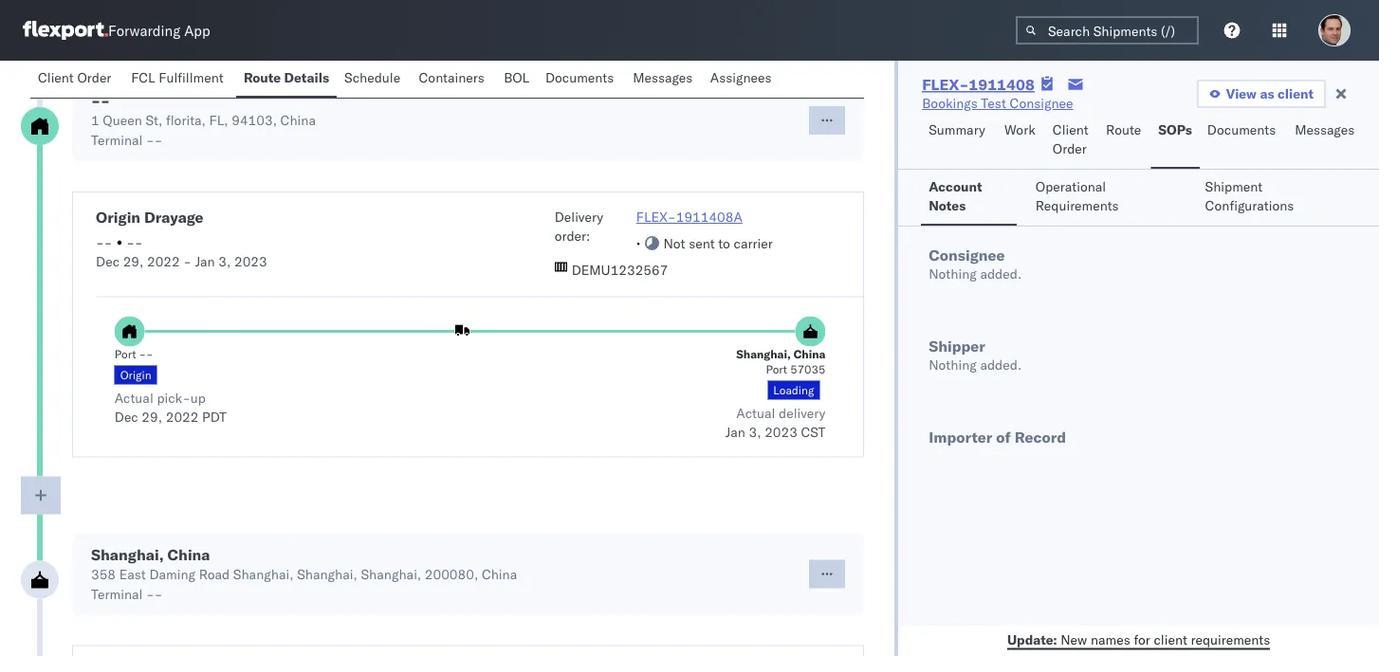 Task type: locate. For each thing, give the bounding box(es) containing it.
0 vertical spatial added.
[[980, 266, 1022, 282]]

actual left pick-
[[115, 390, 153, 406]]

client
[[38, 69, 74, 86], [1053, 121, 1089, 138]]

origin
[[96, 208, 141, 227], [120, 368, 151, 382]]

1 vertical spatial messages
[[1295, 121, 1355, 138]]

29, down pick-
[[142, 408, 162, 425]]

flex-
[[922, 75, 969, 94], [636, 209, 676, 225]]

1 horizontal spatial messages
[[1295, 121, 1355, 138]]

flex- up • at the left top
[[636, 209, 676, 225]]

2 -- from the left
[[127, 234, 143, 251]]

1 vertical spatial documents
[[1207, 121, 1276, 138]]

0 vertical spatial 2022
[[147, 253, 180, 270]]

delivery
[[555, 209, 603, 225]]

bookings test consignee
[[922, 95, 1073, 111]]

added. for consignee
[[980, 266, 1022, 282]]

1 terminal from the top
[[91, 132, 143, 148]]

jan left cst
[[726, 424, 746, 440]]

jan down drayage
[[195, 253, 215, 270]]

consignee down notes
[[929, 246, 1005, 265]]

added. inside consignee nothing added.
[[980, 266, 1022, 282]]

route button
[[1099, 113, 1151, 169]]

1 horizontal spatial documents button
[[1200, 113, 1287, 169]]

route
[[244, 69, 281, 86], [1106, 121, 1141, 138]]

dec left pdt
[[115, 408, 138, 425]]

1 horizontal spatial flex-
[[922, 75, 969, 94]]

0 horizontal spatial client order button
[[30, 61, 124, 98]]

1 vertical spatial 2023
[[765, 424, 798, 440]]

schedule button
[[337, 61, 411, 98]]

order up 1
[[77, 69, 111, 86]]

0 vertical spatial port
[[115, 347, 136, 362]]

1 vertical spatial flex-
[[636, 209, 676, 225]]

1911408a
[[676, 209, 743, 225]]

1 horizontal spatial port
[[766, 362, 787, 377]]

actual
[[115, 390, 153, 406], [736, 405, 775, 421]]

added. for shipper
[[980, 357, 1022, 373]]

added. down account notes button
[[980, 266, 1022, 282]]

1 vertical spatial 3,
[[749, 424, 761, 440]]

29, down origin drayage
[[123, 253, 144, 270]]

client right for at the right bottom of the page
[[1154, 631, 1188, 648]]

messages button left assignees
[[625, 61, 703, 98]]

nothing inside shipper nothing added.
[[929, 357, 977, 373]]

documents button
[[538, 61, 625, 98], [1200, 113, 1287, 169]]

route for route
[[1106, 121, 1141, 138]]

containers button
[[411, 61, 496, 98]]

1 horizontal spatial 2023
[[765, 424, 798, 440]]

0 vertical spatial 29,
[[123, 253, 144, 270]]

0 horizontal spatial actual
[[115, 390, 153, 406]]

•
[[636, 235, 641, 252]]

client down flexport. image
[[38, 69, 74, 86]]

2 terminal from the top
[[91, 586, 143, 602]]

0 vertical spatial jan
[[195, 253, 215, 270]]

consignee inside consignee nothing added.
[[929, 246, 1005, 265]]

1 horizontal spatial jan
[[726, 424, 746, 440]]

nothing
[[929, 266, 977, 282], [929, 357, 977, 373]]

0 vertical spatial client
[[38, 69, 74, 86]]

dec down origin drayage
[[96, 253, 120, 270]]

up
[[191, 390, 206, 406]]

client order button
[[30, 61, 124, 98], [1045, 113, 1099, 169]]

1 vertical spatial client
[[1053, 121, 1089, 138]]

messages down 'view as client'
[[1295, 121, 1355, 138]]

0 vertical spatial order
[[77, 69, 111, 86]]

nothing down shipper
[[929, 357, 977, 373]]

notes
[[929, 197, 966, 214]]

route inside route button
[[1106, 121, 1141, 138]]

configurations
[[1205, 197, 1294, 214]]

messages button
[[625, 61, 703, 98], [1287, 113, 1365, 169]]

0 horizontal spatial --
[[96, 234, 112, 251]]

0 vertical spatial nothing
[[929, 266, 977, 282]]

0 vertical spatial 2023
[[234, 253, 267, 270]]

documents button right bol
[[538, 61, 625, 98]]

cst
[[801, 424, 826, 440]]

terminal down queen
[[91, 132, 143, 148]]

1 horizontal spatial client
[[1278, 85, 1314, 102]]

1 vertical spatial consignee
[[929, 246, 1005, 265]]

1 horizontal spatial consignee
[[1010, 95, 1073, 111]]

port
[[115, 347, 136, 362], [766, 362, 787, 377]]

route left sops
[[1106, 121, 1141, 138]]

port inside port -- origin actual pick-up dec 29, 2022 pdt
[[115, 347, 136, 362]]

summary
[[929, 121, 985, 138]]

0 vertical spatial route
[[244, 69, 281, 86]]

0 horizontal spatial order
[[77, 69, 111, 86]]

order
[[77, 69, 111, 86], [1053, 140, 1087, 157]]

view as client button
[[1197, 80, 1326, 108]]

nothing inside consignee nothing added.
[[929, 266, 977, 282]]

0 horizontal spatial 3,
[[219, 253, 231, 270]]

client right 'as'
[[1278, 85, 1314, 102]]

1 horizontal spatial 3,
[[749, 424, 761, 440]]

2022 down pick-
[[166, 408, 199, 425]]

0 horizontal spatial 2023
[[234, 253, 267, 270]]

1 vertical spatial origin
[[120, 368, 151, 382]]

1 horizontal spatial client
[[1053, 121, 1089, 138]]

documents button up shipment
[[1200, 113, 1287, 169]]

importer
[[929, 428, 993, 447]]

actual down loading
[[736, 405, 775, 421]]

1 vertical spatial terminal
[[91, 586, 143, 602]]

0 horizontal spatial consignee
[[929, 246, 1005, 265]]

1 vertical spatial added.
[[980, 357, 1022, 373]]

documents
[[545, 69, 614, 86], [1207, 121, 1276, 138]]

delivery order:
[[555, 209, 603, 244]]

2 added. from the top
[[980, 357, 1022, 373]]

29,
[[123, 253, 144, 270], [142, 408, 162, 425]]

app
[[184, 21, 210, 39]]

order up the operational
[[1053, 140, 1087, 157]]

0 horizontal spatial jan
[[195, 253, 215, 270]]

1 horizontal spatial route
[[1106, 121, 1141, 138]]

client order up the operational
[[1053, 121, 1089, 157]]

not sent to carrier
[[663, 235, 773, 251]]

client order up 1
[[38, 69, 111, 86]]

0 vertical spatial flex-
[[922, 75, 969, 94]]

route for route details
[[244, 69, 281, 86]]

1 horizontal spatial --
[[127, 234, 143, 251]]

nothing down notes
[[929, 266, 977, 282]]

1 horizontal spatial actual
[[736, 405, 775, 421]]

1 vertical spatial order
[[1053, 140, 1087, 157]]

florita,
[[166, 112, 206, 129]]

client order button up the operational
[[1045, 113, 1099, 169]]

china down route details button
[[280, 112, 316, 129]]

0 horizontal spatial messages
[[633, 69, 693, 86]]

flex-1911408 link
[[922, 75, 1035, 94]]

1 horizontal spatial order
[[1053, 140, 1087, 157]]

-
[[91, 91, 100, 110], [100, 91, 110, 110], [146, 132, 154, 148], [154, 132, 163, 148], [96, 234, 104, 251], [104, 234, 112, 251], [127, 234, 135, 251], [135, 234, 143, 251], [183, 253, 192, 270], [139, 347, 146, 362], [146, 347, 153, 362], [146, 586, 154, 602], [154, 586, 163, 602]]

actual inside shanghai, china port 57035 loading actual delivery jan 3, 2023 cst
[[736, 405, 775, 421]]

1 vertical spatial dec
[[115, 408, 138, 425]]

0 vertical spatial dec
[[96, 253, 120, 270]]

consignee up the work
[[1010, 95, 1073, 111]]

origin inside port -- origin actual pick-up dec 29, 2022 pdt
[[120, 368, 151, 382]]

summary button
[[921, 113, 997, 169]]

1 vertical spatial documents button
[[1200, 113, 1287, 169]]

jan inside shanghai, china port 57035 loading actual delivery jan 3, 2023 cst
[[726, 424, 746, 440]]

of
[[996, 428, 1011, 447]]

bol button
[[496, 61, 538, 98]]

added. inside shipper nothing added.
[[980, 357, 1022, 373]]

1 horizontal spatial client order
[[1053, 121, 1089, 157]]

2 nothing from the top
[[929, 357, 977, 373]]

2023
[[234, 253, 267, 270], [765, 424, 798, 440]]

test
[[981, 95, 1006, 111]]

0 horizontal spatial messages button
[[625, 61, 703, 98]]

terminal down 358
[[91, 586, 143, 602]]

china right '200080,'
[[482, 566, 517, 583]]

work button
[[997, 113, 1045, 169]]

client inside view as client button
[[1278, 85, 1314, 102]]

1 vertical spatial client order
[[1053, 121, 1089, 157]]

documents right bol button
[[545, 69, 614, 86]]

account notes
[[929, 178, 982, 214]]

terminal inside -- 1 queen st, florita, fl, 94103, china terminal --
[[91, 132, 143, 148]]

1 horizontal spatial messages button
[[1287, 113, 1365, 169]]

shanghai,
[[736, 347, 791, 362], [91, 545, 164, 564], [233, 566, 294, 583], [297, 566, 358, 583], [361, 566, 421, 583]]

0 horizontal spatial documents
[[545, 69, 614, 86]]

0 horizontal spatial port
[[115, 347, 136, 362]]

forwarding app
[[108, 21, 210, 39]]

1 vertical spatial 2022
[[166, 408, 199, 425]]

0 horizontal spatial client order
[[38, 69, 111, 86]]

terminal
[[91, 132, 143, 148], [91, 586, 143, 602]]

1 horizontal spatial client order button
[[1045, 113, 1099, 169]]

documents down view
[[1207, 121, 1276, 138]]

forwarding
[[108, 21, 180, 39]]

containers
[[419, 69, 485, 86]]

0 vertical spatial client order button
[[30, 61, 124, 98]]

1 nothing from the top
[[929, 266, 977, 282]]

0 horizontal spatial route
[[244, 69, 281, 86]]

operational requirements button
[[1028, 170, 1186, 226]]

1 vertical spatial route
[[1106, 121, 1141, 138]]

china up 57035 at the bottom of page
[[794, 347, 826, 362]]

order:
[[555, 228, 590, 244]]

route inside route details button
[[244, 69, 281, 86]]

shipper nothing added.
[[929, 337, 1022, 373]]

messages button down 'view as client'
[[1287, 113, 1365, 169]]

1 vertical spatial 29,
[[142, 408, 162, 425]]

china
[[280, 112, 316, 129], [794, 347, 826, 362], [168, 545, 210, 564], [482, 566, 517, 583]]

2022 down drayage
[[147, 253, 180, 270]]

0 vertical spatial client
[[1278, 85, 1314, 102]]

for
[[1134, 631, 1151, 648]]

flex- up bookings
[[922, 75, 969, 94]]

dec 29, 2022 - jan 3, 2023
[[96, 253, 267, 270]]

0 vertical spatial messages button
[[625, 61, 703, 98]]

client
[[1278, 85, 1314, 102], [1154, 631, 1188, 648]]

jan
[[195, 253, 215, 270], [726, 424, 746, 440]]

route up 94103,
[[244, 69, 281, 86]]

1 added. from the top
[[980, 266, 1022, 282]]

0 vertical spatial messages
[[633, 69, 693, 86]]

shipment configurations button
[[1198, 170, 1349, 226]]

requirements
[[1036, 197, 1119, 214]]

0 horizontal spatial flex-
[[636, 209, 676, 225]]

client right the work
[[1053, 121, 1089, 138]]

update:
[[1007, 631, 1057, 648]]

fulfillment
[[159, 69, 224, 86]]

0 vertical spatial documents
[[545, 69, 614, 86]]

daming
[[149, 566, 196, 583]]

1 vertical spatial nothing
[[929, 357, 977, 373]]

1 vertical spatial jan
[[726, 424, 746, 440]]

actual inside port -- origin actual pick-up dec 29, 2022 pdt
[[115, 390, 153, 406]]

queen
[[103, 112, 142, 129]]

1 vertical spatial client
[[1154, 631, 1188, 648]]

added. down shipper
[[980, 357, 1022, 373]]

client order button up 1
[[30, 61, 124, 98]]

0 vertical spatial terminal
[[91, 132, 143, 148]]

record
[[1015, 428, 1066, 447]]

messages left assignees
[[633, 69, 693, 86]]

consignee
[[1010, 95, 1073, 111], [929, 246, 1005, 265]]

1 vertical spatial port
[[766, 362, 787, 377]]

0 vertical spatial documents button
[[538, 61, 625, 98]]

0 vertical spatial origin
[[96, 208, 141, 227]]

3,
[[219, 253, 231, 270], [749, 424, 761, 440]]

client order
[[38, 69, 111, 86], [1053, 121, 1089, 157]]



Task type: describe. For each thing, give the bounding box(es) containing it.
fcl fulfillment
[[131, 69, 224, 86]]

flex-1911408a button
[[636, 209, 743, 225]]

port inside shanghai, china port 57035 loading actual delivery jan 3, 2023 cst
[[766, 362, 787, 377]]

2023 inside shanghai, china port 57035 loading actual delivery jan 3, 2023 cst
[[765, 424, 798, 440]]

1911408
[[969, 75, 1035, 94]]

57035
[[790, 362, 826, 377]]

0 horizontal spatial client
[[38, 69, 74, 86]]

fcl fulfillment button
[[124, 61, 236, 98]]

as
[[1260, 85, 1275, 102]]

origin drayage
[[96, 208, 204, 227]]

china up daming
[[168, 545, 210, 564]]

fl,
[[209, 112, 228, 129]]

shanghai, china port 57035 loading actual delivery jan 3, 2023 cst
[[726, 347, 826, 440]]

pdt
[[202, 408, 227, 425]]

east
[[119, 566, 146, 583]]

not
[[663, 235, 685, 251]]

delivery
[[779, 405, 826, 421]]

new
[[1061, 631, 1087, 648]]

shanghai, inside shanghai, china port 57035 loading actual delivery jan 3, 2023 cst
[[736, 347, 791, 362]]

carrier
[[734, 235, 773, 251]]

view
[[1226, 85, 1257, 102]]

consignee nothing added.
[[929, 246, 1022, 282]]

shipper
[[929, 337, 986, 356]]

2022 inside port -- origin actual pick-up dec 29, 2022 pdt
[[166, 408, 199, 425]]

view as client
[[1226, 85, 1314, 102]]

operational
[[1036, 178, 1106, 195]]

nothing for consignee
[[929, 266, 977, 282]]

china inside shanghai, china port 57035 loading actual delivery jan 3, 2023 cst
[[794, 347, 826, 362]]

1 vertical spatial client order button
[[1045, 113, 1099, 169]]

assignees
[[710, 69, 772, 86]]

shipment configurations
[[1205, 178, 1294, 214]]

0 horizontal spatial client
[[1154, 631, 1188, 648]]

importer of record
[[929, 428, 1066, 447]]

0 vertical spatial client order
[[38, 69, 111, 86]]

update: new names for client requirements
[[1007, 631, 1270, 648]]

shanghai, china 358 east daming road shanghai, shanghai, shanghai, 200080, china terminal --
[[91, 545, 517, 602]]

forwarding app link
[[23, 21, 210, 40]]

shipment
[[1205, 178, 1263, 195]]

358
[[91, 566, 116, 583]]

terminal inside shanghai, china 358 east daming road shanghai, shanghai, shanghai, 200080, china terminal --
[[91, 586, 143, 602]]

requirements
[[1191, 631, 1270, 648]]

flex-1911408
[[922, 75, 1035, 94]]

account notes button
[[921, 170, 1017, 226]]

work
[[1005, 121, 1036, 138]]

0 horizontal spatial documents button
[[538, 61, 625, 98]]

route details
[[244, 69, 329, 86]]

bol
[[504, 69, 530, 86]]

road
[[199, 566, 230, 583]]

st,
[[146, 112, 162, 129]]

bookings
[[922, 95, 978, 111]]

fcl
[[131, 69, 155, 86]]

details
[[284, 69, 329, 86]]

flexport. image
[[23, 21, 108, 40]]

1 -- from the left
[[96, 234, 112, 251]]

flex-1911408a
[[636, 209, 743, 225]]

1 horizontal spatial documents
[[1207, 121, 1276, 138]]

Search Shipments (/) text field
[[1016, 16, 1199, 45]]

flex- for 1911408
[[922, 75, 969, 94]]

names
[[1091, 631, 1131, 648]]

nothing for shipper
[[929, 357, 977, 373]]

assignees button
[[703, 61, 783, 98]]

3, inside shanghai, china port 57035 loading actual delivery jan 3, 2023 cst
[[749, 424, 761, 440]]

sops button
[[1151, 113, 1200, 169]]

loading
[[773, 383, 814, 398]]

94103,
[[232, 112, 277, 129]]

sops
[[1159, 121, 1192, 138]]

0 vertical spatial 3,
[[219, 253, 231, 270]]

flex- for 1911408a
[[636, 209, 676, 225]]

account
[[929, 178, 982, 195]]

sent
[[689, 235, 715, 251]]

drayage
[[144, 208, 204, 227]]

route details button
[[236, 61, 337, 98]]

29, inside port -- origin actual pick-up dec 29, 2022 pdt
[[142, 408, 162, 425]]

demu1232567
[[572, 261, 668, 278]]

china inside -- 1 queen st, florita, fl, 94103, china terminal --
[[280, 112, 316, 129]]

1 vertical spatial messages button
[[1287, 113, 1365, 169]]

to
[[718, 235, 730, 251]]

schedule
[[344, 69, 401, 86]]

pick-
[[157, 390, 191, 406]]

dec inside port -- origin actual pick-up dec 29, 2022 pdt
[[115, 408, 138, 425]]

port -- origin actual pick-up dec 29, 2022 pdt
[[115, 347, 227, 425]]

-- 1 queen st, florita, fl, 94103, china terminal --
[[91, 91, 316, 148]]

order inside 'client order'
[[1053, 140, 1087, 157]]

1
[[91, 112, 99, 129]]

operational requirements
[[1036, 178, 1119, 214]]

0 vertical spatial consignee
[[1010, 95, 1073, 111]]

bookings test consignee link
[[922, 94, 1073, 113]]

200080,
[[425, 566, 478, 583]]



Task type: vqa. For each thing, say whether or not it's contained in the screenshot.
Fcl Fulfillment button
yes



